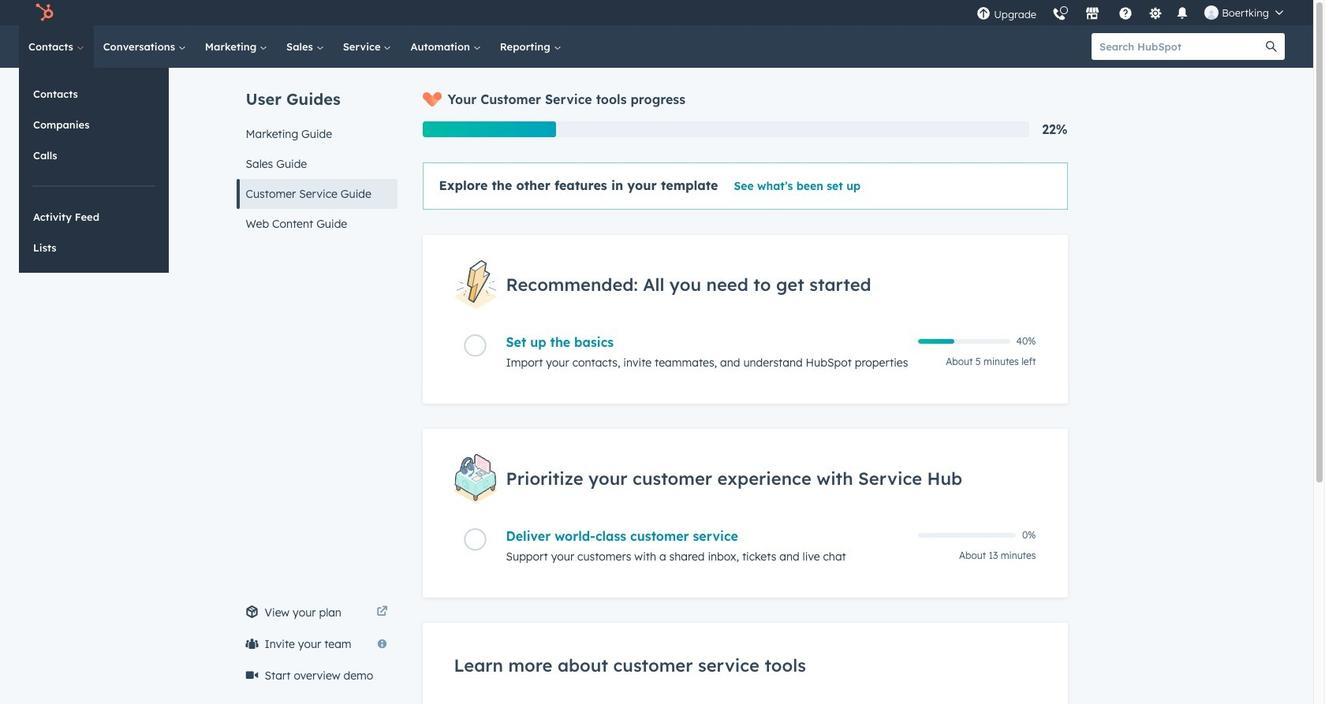 Task type: locate. For each thing, give the bounding box(es) containing it.
link opens in a new window image
[[377, 604, 388, 623], [377, 607, 388, 619]]

menu
[[969, 0, 1295, 25]]

1 link opens in a new window image from the top
[[377, 604, 388, 623]]

user guides element
[[236, 68, 397, 239]]

progress bar
[[423, 122, 556, 137]]

contacts menu
[[19, 68, 169, 273]]



Task type: vqa. For each thing, say whether or not it's contained in the screenshot.
[OBJECT OBJECT] COMPLETE progress bar
yes



Task type: describe. For each thing, give the bounding box(es) containing it.
2 link opens in a new window image from the top
[[377, 607, 388, 619]]

[object object] complete progress bar
[[918, 340, 955, 344]]

bob king image
[[1205, 6, 1219, 20]]

Search HubSpot search field
[[1092, 33, 1259, 60]]

marketplaces image
[[1086, 7, 1100, 21]]



